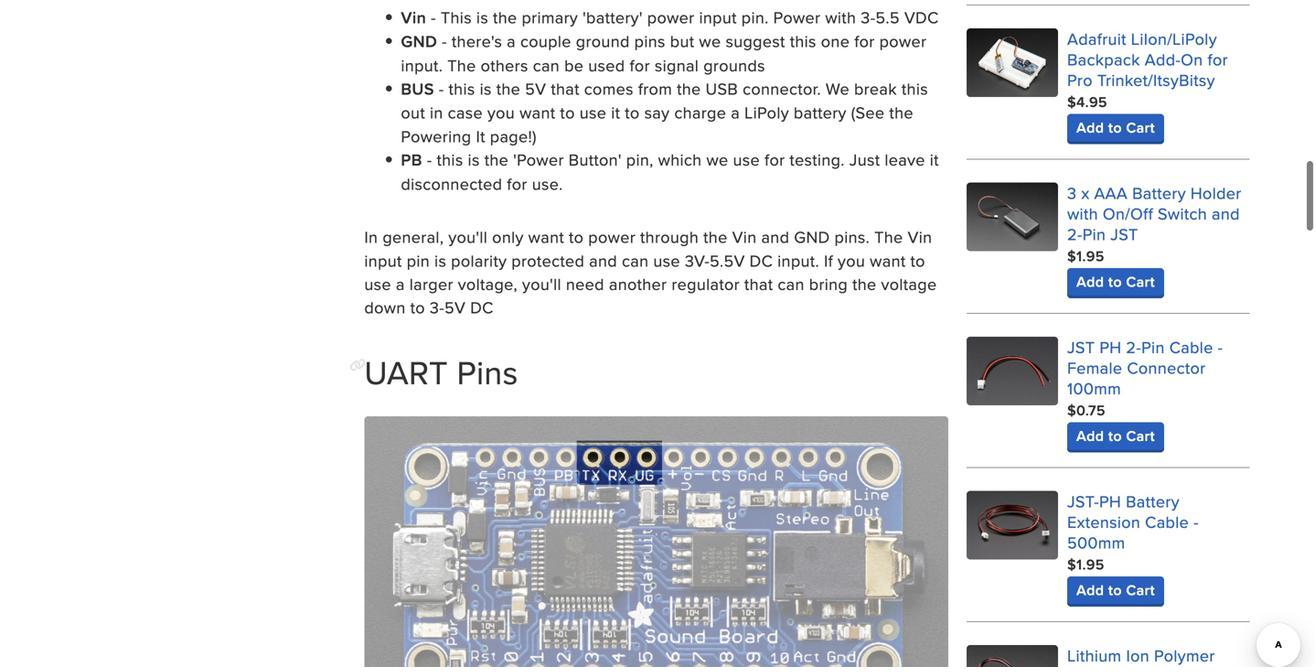 Task type: describe. For each thing, give the bounding box(es) containing it.
jst inside 3 x aaa battery holder with on/off switch and 2-pin jst $1.95 add to cart
[[1111, 222, 1139, 246]]

2 horizontal spatial vin
[[908, 225, 933, 248]]

jst inside jst ph 2-pin cable - female connector 100mm $0.75 add to cart
[[1068, 335, 1096, 359]]

cart inside 3 x aaa battery holder with on/off switch and 2-pin jst $1.95 add to cart
[[1127, 271, 1156, 292]]

0 horizontal spatial gnd
[[401, 29, 438, 53]]

3v-
[[685, 249, 710, 272]]

0 vertical spatial dc
[[750, 249, 773, 272]]

used
[[589, 53, 625, 77]]

there's
[[452, 29, 503, 53]]

break
[[855, 77, 898, 100]]

link image
[[350, 359, 366, 371]]

pb
[[401, 148, 423, 172]]

cart inside 'jst-ph battery extension cable - 500mm $1.95 add to cart'
[[1127, 579, 1156, 601]]

primary
[[522, 5, 578, 29]]

uart
[[365, 349, 448, 396]]

down
[[365, 296, 406, 319]]

protected
[[512, 249, 585, 272]]

switch
[[1158, 202, 1208, 225]]

to inside jst ph 2-pin cable - female connector 100mm $0.75 add to cart
[[1109, 425, 1123, 447]]

5v inside in general, you'll only want to power through the vin and gnd pins. the vin input pin is polarity protected and can use 3v-5.5v dc input. if you want to use a larger voltage, you'll need another regulator that can bring the voltage down to 3-5v dc
[[445, 296, 466, 319]]

power inside vin - this is the primary 'battery' power input pin. power with 3-5.5 vdc
[[648, 5, 695, 29]]

- inside - there's a couple ground pins but we suggest this one for power input. the others can be used for signal grounds
[[442, 29, 447, 53]]

adafruit_products_serialpins.jpg image
[[365, 416, 949, 667]]

gnd inside in general, you'll only want to power through the vin and gnd pins. the vin input pin is polarity protected and can use 3v-5.5v dc input. if you want to use a larger voltage, you'll need another regulator that can bring the voltage down to 3-5v dc
[[795, 225, 830, 248]]

add inside 'jst-ph battery extension cable - 500mm $1.95 add to cart'
[[1077, 579, 1105, 601]]

polarity
[[451, 249, 507, 272]]

3 x aaa battery holder with on/off switch and 2-pin jst link
[[1068, 181, 1242, 246]]

to left say
[[625, 101, 640, 124]]

lipoly
[[745, 101, 790, 124]]

bring
[[810, 272, 848, 296]]

liion/lipoly
[[1132, 27, 1218, 50]]

charge
[[675, 101, 727, 124]]

holder
[[1191, 181, 1242, 205]]

2- inside jst ph 2-pin cable - female connector 100mm $0.75 add to cart
[[1127, 335, 1142, 359]]

trinket/itsybitsy
[[1098, 68, 1216, 92]]

can inside - there's a couple ground pins but we suggest this one for power input. the others can be used for signal grounds
[[533, 53, 560, 77]]

use.
[[532, 172, 563, 195]]

cable for pin
[[1170, 335, 1214, 359]]

it
[[476, 124, 486, 148]]

- this is the 'power button' pin, which we use for testing. just leave it disconnected for use.
[[401, 148, 940, 195]]

cart inside adafruit liion/lipoly backpack add-on for pro trinket/itsybitsy $4.95 add to cart
[[1127, 117, 1156, 138]]

add inside adafruit liion/lipoly backpack add-on for pro trinket/itsybitsy $4.95 add to cart
[[1077, 117, 1105, 138]]

- there's a couple ground pins but we suggest this one for power input. the others can be used for signal grounds
[[401, 29, 927, 77]]

only
[[492, 225, 524, 248]]

in general, you'll only want to power through the vin and gnd pins. the vin input pin is polarity protected and can use 3v-5.5v dc input. if you want to use a larger voltage, you'll need another regulator that can bring the voltage down to 3-5v dc
[[365, 225, 937, 319]]

3- inside in general, you'll only want to power through the vin and gnd pins. the vin input pin is polarity protected and can use 3v-5.5v dc input. if you want to use a larger voltage, you'll need another regulator that can bring the voltage down to 3-5v dc
[[430, 296, 445, 319]]

- inside - this is the 5v that comes from the usb connector. we break this out in case you want to use it to say charge a lipoly battery (see the powering it page!)
[[439, 77, 444, 100]]

say
[[645, 101, 670, 124]]

usb
[[706, 77, 739, 100]]

female
[[1068, 356, 1123, 379]]

on
[[1181, 48, 1204, 71]]

in
[[365, 225, 378, 248]]

5.5v
[[710, 249, 745, 272]]

out
[[401, 101, 425, 124]]

it inside - this is the 5v that comes from the usb connector. we break this out in case you want to use it to say charge a lipoly battery (see the powering it page!)
[[611, 101, 621, 124]]

to inside adafruit liion/lipoly backpack add-on for pro trinket/itsybitsy $4.95 add to cart
[[1109, 117, 1123, 138]]

adafruit liion/lipoly backpack add-on for pro trinket/itsybitsy $4.95 add to cart
[[1068, 27, 1229, 138]]

for inside adafruit liion/lipoly backpack add-on for pro trinket/itsybitsy $4.95 add to cart
[[1208, 48, 1229, 71]]

this right break
[[902, 77, 929, 100]]

voltage,
[[458, 272, 518, 296]]

1 horizontal spatial vin
[[733, 225, 757, 248]]

another
[[609, 272, 667, 296]]

with inside 3 x aaa battery holder with on/off switch and 2-pin jst $1.95 add to cart
[[1068, 202, 1099, 225]]

pins.
[[835, 225, 870, 248]]

battery
[[794, 101, 847, 124]]

a inside - there's a couple ground pins but we suggest this one for power input. the others can be used for signal grounds
[[507, 29, 516, 53]]

500mm
[[1068, 531, 1126, 554]]

jst ph 2-pin cable - female connector 100mm $0.75 add to cart
[[1068, 335, 1224, 447]]

1 horizontal spatial you'll
[[523, 272, 562, 296]]

is inside in general, you'll only want to power through the vin and gnd pins. the vin input pin is polarity protected and can use 3v-5.5v dc input. if you want to use a larger voltage, you'll need another regulator that can bring the voltage down to 3-5v dc
[[435, 249, 447, 272]]

- inside 'jst-ph battery extension cable - 500mm $1.95 add to cart'
[[1194, 510, 1200, 534]]

3 x aaa battery holder with on/off switch and 2-pin jst $1.95 add to cart
[[1068, 181, 1242, 292]]

that inside in general, you'll only want to power through the vin and gnd pins. the vin input pin is polarity protected and can use 3v-5.5v dc input. if you want to use a larger voltage, you'll need another regulator that can bring the voltage down to 3-5v dc
[[745, 272, 774, 296]]

the right (see
[[890, 101, 914, 124]]

0 horizontal spatial and
[[589, 249, 618, 272]]

$4.95
[[1068, 91, 1108, 113]]

and inside 3 x aaa battery holder with on/off switch and 2-pin jst $1.95 add to cart
[[1212, 202, 1241, 225]]

to up protected
[[569, 225, 584, 248]]

x
[[1082, 181, 1090, 205]]

add to cart link for to
[[1068, 422, 1165, 450]]

adafruit liion/lipoly backpack add-on for pro trinket/itsybitsy link
[[1068, 27, 1229, 92]]

pin.
[[742, 5, 769, 29]]

to down be at top
[[560, 101, 575, 124]]

the inside - there's a couple ground pins but we suggest this one for power input. the others can be used for signal grounds
[[448, 53, 476, 77]]

top view shot of a red and black jst ph 2-pin cable to female connector - 100mm. image
[[967, 337, 1059, 405]]

this inside - this is the 'power button' pin, which we use for testing. just leave it disconnected for use.
[[437, 148, 464, 171]]

couple
[[521, 29, 572, 53]]

for right 'one'
[[855, 29, 875, 53]]

ground
[[576, 29, 630, 53]]

vin - this is the primary 'battery' power input pin. power with 3-5.5 vdc
[[401, 5, 939, 29]]

use up down
[[365, 272, 392, 296]]

leave
[[885, 148, 926, 171]]

in
[[430, 101, 443, 124]]

2 horizontal spatial can
[[778, 272, 805, 296]]

from
[[639, 77, 673, 100]]

with inside vin - this is the primary 'battery' power input pin. power with 3-5.5 vdc
[[826, 5, 857, 29]]

$0.75
[[1068, 400, 1106, 421]]

general,
[[383, 225, 444, 248]]

bus
[[401, 77, 434, 101]]

larger
[[410, 272, 454, 296]]

- inside vin - this is the primary 'battery' power input pin. power with 3-5.5 vdc
[[431, 5, 436, 29]]

- inside - this is the 'power button' pin, which we use for testing. just leave it disconnected for use.
[[427, 148, 432, 171]]

powering
[[401, 124, 472, 148]]

$1.95 inside 'jst-ph battery extension cable - 500mm $1.95 add to cart'
[[1068, 554, 1105, 575]]

ph for jst-
[[1100, 490, 1122, 513]]

'power
[[513, 148, 564, 171]]

power inside in general, you'll only want to power through the vin and gnd pins. the vin input pin is polarity protected and can use 3v-5.5v dc input. if you want to use a larger voltage, you'll need another regulator that can bring the voltage down to 3-5v dc
[[589, 225, 636, 248]]

front shot of jst-ph battery extension cable. image
[[967, 491, 1059, 560]]

the right bring
[[853, 272, 877, 296]]

use down through
[[654, 249, 681, 272]]

the inside vin - this is the primary 'battery' power input pin. power with 3-5.5 vdc
[[493, 5, 517, 29]]

it inside - this is the 'power button' pin, which we use for testing. just leave it disconnected for use.
[[930, 148, 940, 171]]

jst-ph battery extension cable - 500mm link
[[1068, 490, 1200, 554]]

disconnected
[[401, 172, 503, 195]]

pin
[[407, 249, 430, 272]]

aaa
[[1095, 181, 1128, 205]]

be
[[565, 53, 584, 77]]

for left use.
[[507, 172, 528, 195]]

0 vertical spatial you'll
[[449, 225, 488, 248]]



Task type: vqa. For each thing, say whether or not it's contained in the screenshot.
hinges. on the bottom right of page
no



Task type: locate. For each thing, give the bounding box(es) containing it.
pin inside 3 x aaa battery holder with on/off switch and 2-pin jst $1.95 add to cart
[[1083, 222, 1107, 246]]

input
[[700, 5, 737, 29], [365, 249, 402, 272]]

if
[[824, 249, 834, 272]]

and right the switch
[[1212, 202, 1241, 225]]

to inside 'jst-ph battery extension cable - 500mm $1.95 add to cart'
[[1109, 579, 1123, 601]]

0 vertical spatial cable
[[1170, 335, 1214, 359]]

jst down aaa on the right of page
[[1111, 222, 1139, 246]]

0 horizontal spatial 3-
[[430, 296, 445, 319]]

the up 5.5v
[[704, 225, 728, 248]]

1 vertical spatial with
[[1068, 202, 1099, 225]]

2- inside 3 x aaa battery holder with on/off switch and 2-pin jst $1.95 add to cart
[[1068, 222, 1083, 246]]

is right pin
[[435, 249, 447, 272]]

0 vertical spatial power
[[648, 5, 695, 29]]

pin,
[[627, 148, 654, 171]]

vin up voltage
[[908, 225, 933, 248]]

it
[[611, 101, 621, 124], [930, 148, 940, 171]]

input. inside - there's a couple ground pins but we suggest this one for power input. the others can be used for signal grounds
[[401, 53, 443, 77]]

add down $4.95 at the right of the page
[[1077, 117, 1105, 138]]

- this is the 5v that comes from the usb connector. we break this out in case you want to use it to say charge a lipoly battery (see the powering it page!)
[[401, 77, 929, 148]]

1 horizontal spatial jst
[[1111, 222, 1139, 246]]

but
[[671, 29, 695, 53]]

input inside vin - this is the primary 'battery' power input pin. power with 3-5.5 vdc
[[700, 5, 737, 29]]

cart down on/off
[[1127, 271, 1156, 292]]

adafruit
[[1068, 27, 1127, 50]]

1 vertical spatial power
[[880, 29, 927, 53]]

use inside - this is the 5v that comes from the usb connector. we break this out in case you want to use it to say charge a lipoly battery (see the powering it page!)
[[580, 101, 607, 124]]

1 horizontal spatial 3-
[[861, 5, 876, 29]]

pin right the female
[[1142, 335, 1166, 359]]

0 vertical spatial 3-
[[861, 5, 876, 29]]

cart down trinket/itsybitsy
[[1127, 117, 1156, 138]]

1 vertical spatial you
[[838, 249, 866, 272]]

$1.95 down "extension" in the bottom of the page
[[1068, 554, 1105, 575]]

add to cart link down the $0.75
[[1068, 422, 1165, 450]]

2 cart from the top
[[1127, 271, 1156, 292]]

want inside - this is the 5v that comes from the usb connector. we break this out in case you want to use it to say charge a lipoly battery (see the powering it page!)
[[520, 101, 556, 124]]

0 horizontal spatial pin
[[1083, 222, 1107, 246]]

input. inside in general, you'll only want to power through the vin and gnd pins. the vin input pin is polarity protected and can use 3v-5.5v dc input. if you want to use a larger voltage, you'll need another regulator that can bring the voltage down to 3-5v dc
[[778, 249, 820, 272]]

1 vertical spatial we
[[707, 148, 729, 171]]

this up disconnected
[[437, 148, 464, 171]]

'battery'
[[583, 5, 643, 29]]

1 horizontal spatial input
[[700, 5, 737, 29]]

1 horizontal spatial that
[[745, 272, 774, 296]]

for down pins
[[630, 53, 650, 77]]

we inside - there's a couple ground pins but we suggest this one for power input. the others can be used for signal grounds
[[699, 29, 721, 53]]

1 vertical spatial $1.95
[[1068, 554, 1105, 575]]

$1.95 inside 3 x aaa battery holder with on/off switch and 2-pin jst $1.95 add to cart
[[1068, 245, 1105, 267]]

1 vertical spatial jst
[[1068, 335, 1096, 359]]

jst ph 2-pin cable - female connector 100mm link
[[1068, 335, 1224, 400]]

cable inside 'jst-ph battery extension cable - 500mm $1.95 add to cart'
[[1146, 510, 1190, 534]]

that
[[551, 77, 580, 100], [745, 272, 774, 296]]

3- left vdc
[[861, 5, 876, 29]]

5v down larger
[[445, 296, 466, 319]]

2 horizontal spatial a
[[731, 101, 740, 124]]

that down be at top
[[551, 77, 580, 100]]

to down larger
[[410, 296, 425, 319]]

want up page!)
[[520, 101, 556, 124]]

is down it
[[468, 148, 480, 171]]

1 horizontal spatial pin
[[1142, 335, 1166, 359]]

use
[[580, 101, 607, 124], [733, 148, 760, 171], [654, 249, 681, 272], [365, 272, 392, 296]]

dc down voltage,
[[471, 296, 494, 319]]

you up page!)
[[488, 101, 515, 124]]

1 $1.95 from the top
[[1068, 245, 1105, 267]]

power up 'another'
[[589, 225, 636, 248]]

3- inside vin - this is the primary 'battery' power input pin. power with 3-5.5 vdc
[[861, 5, 876, 29]]

one
[[822, 29, 850, 53]]

that inside - this is the 5v that comes from the usb connector. we break this out in case you want to use it to say charge a lipoly battery (see the powering it page!)
[[551, 77, 580, 100]]

1 add from the top
[[1077, 117, 1105, 138]]

0 horizontal spatial input.
[[401, 53, 443, 77]]

pins
[[635, 29, 666, 53]]

we
[[826, 77, 850, 100]]

to inside 3 x aaa battery holder with on/off switch and 2-pin jst $1.95 add to cart
[[1109, 271, 1123, 292]]

the
[[493, 5, 517, 29], [497, 77, 521, 100], [677, 77, 701, 100], [890, 101, 914, 124], [485, 148, 509, 171], [704, 225, 728, 248], [853, 272, 877, 296]]

is down others
[[480, 77, 492, 100]]

battery
[[1133, 181, 1187, 205], [1127, 490, 1180, 513]]

power down 5.5 on the top of the page
[[880, 29, 927, 53]]

2- right the female
[[1127, 335, 1142, 359]]

vin
[[401, 5, 427, 29], [733, 225, 757, 248], [908, 225, 933, 248]]

just
[[850, 148, 881, 171]]

0 horizontal spatial that
[[551, 77, 580, 100]]

and up need
[[589, 249, 618, 272]]

use down comes
[[580, 101, 607, 124]]

jst-
[[1068, 490, 1100, 513]]

to down 100mm
[[1109, 425, 1123, 447]]

1 vertical spatial battery
[[1127, 490, 1180, 513]]

cable for extension
[[1146, 510, 1190, 534]]

power
[[648, 5, 695, 29], [880, 29, 927, 53], [589, 225, 636, 248]]

the down it
[[485, 148, 509, 171]]

you'll up polarity
[[449, 225, 488, 248]]

uart pins
[[365, 349, 519, 396]]

signal
[[655, 53, 699, 77]]

ph inside jst ph 2-pin cable - female connector 100mm $0.75 add to cart
[[1100, 335, 1122, 359]]

0 horizontal spatial power
[[589, 225, 636, 248]]

3 add from the top
[[1077, 425, 1105, 447]]

1 horizontal spatial and
[[762, 225, 790, 248]]

3 add to cart link from the top
[[1068, 422, 1165, 450]]

and
[[1212, 202, 1241, 225], [762, 225, 790, 248], [589, 249, 618, 272]]

0 vertical spatial input
[[700, 5, 737, 29]]

comes
[[585, 77, 634, 100]]

with left on/off
[[1068, 202, 1099, 225]]

3
[[1068, 181, 1077, 205]]

0 vertical spatial $1.95
[[1068, 245, 1105, 267]]

0 horizontal spatial dc
[[471, 296, 494, 319]]

1 horizontal spatial 2-
[[1127, 335, 1142, 359]]

1 horizontal spatial it
[[930, 148, 940, 171]]

you right "if"
[[838, 249, 866, 272]]

with
[[826, 5, 857, 29], [1068, 202, 1099, 225]]

4 cart from the top
[[1127, 579, 1156, 601]]

the inside - this is the 'power button' pin, which we use for testing. just leave it disconnected for use.
[[485, 148, 509, 171]]

to down trinket/itsybitsy
[[1109, 117, 1123, 138]]

dc
[[750, 249, 773, 272], [471, 296, 494, 319]]

1 horizontal spatial 5v
[[525, 77, 547, 100]]

1 add to cart link from the top
[[1068, 114, 1165, 141]]

0 vertical spatial that
[[551, 77, 580, 100]]

battery right aaa on the right of page
[[1133, 181, 1187, 205]]

$1.95 down on/off
[[1068, 245, 1105, 267]]

4 add to cart link from the top
[[1068, 577, 1165, 604]]

is up there's
[[477, 5, 489, 29]]

is inside vin - this is the primary 'battery' power input pin. power with 3-5.5 vdc
[[477, 5, 489, 29]]

the right pins.
[[875, 225, 904, 248]]

add inside jst ph 2-pin cable - female connector 100mm $0.75 add to cart
[[1077, 425, 1105, 447]]

the down signal
[[677, 77, 701, 100]]

need
[[566, 272, 605, 296]]

100mm
[[1068, 377, 1122, 400]]

for right on
[[1208, 48, 1229, 71]]

can up 'another'
[[622, 249, 649, 272]]

front angled shot of 3 x aaa battery holder with on-off switch and 2-pin jst ph connector. image
[[967, 183, 1059, 251]]

input left pin.
[[700, 5, 737, 29]]

0 vertical spatial a
[[507, 29, 516, 53]]

power up but
[[648, 5, 695, 29]]

backpack
[[1068, 48, 1141, 71]]

1 vertical spatial input
[[365, 249, 402, 272]]

0 vertical spatial jst
[[1111, 222, 1139, 246]]

a down usb at the top right of page
[[731, 101, 740, 124]]

this
[[441, 5, 472, 29]]

is inside - this is the 5v that comes from the usb connector. we break this out in case you want to use it to say charge a lipoly battery (see the powering it page!)
[[480, 77, 492, 100]]

0 vertical spatial gnd
[[401, 29, 438, 53]]

5v inside - this is the 5v that comes from the usb connector. we break this out in case you want to use it to say charge a lipoly battery (see the powering it page!)
[[525, 77, 547, 100]]

this down power
[[790, 29, 817, 53]]

you inside in general, you'll only want to power through the vin and gnd pins. the vin input pin is polarity protected and can use 3v-5.5v dc input. if you want to use a larger voltage, you'll need another regulator that can bring the voltage down to 3-5v dc
[[838, 249, 866, 272]]

1 vertical spatial cable
[[1146, 510, 1190, 534]]

0 horizontal spatial you'll
[[449, 225, 488, 248]]

add to cart link down 500mm on the bottom right of page
[[1068, 577, 1165, 604]]

1 vertical spatial 3-
[[430, 296, 445, 319]]

0 horizontal spatial it
[[611, 101, 621, 124]]

1 horizontal spatial gnd
[[795, 225, 830, 248]]

2 add to cart link from the top
[[1068, 268, 1165, 296]]

vin left this
[[401, 5, 427, 29]]

2 horizontal spatial and
[[1212, 202, 1241, 225]]

pins
[[457, 349, 519, 396]]

on/off
[[1103, 202, 1154, 225]]

the down others
[[497, 77, 521, 100]]

3- down larger
[[430, 296, 445, 319]]

0 horizontal spatial 2-
[[1068, 222, 1083, 246]]

we right but
[[699, 29, 721, 53]]

pin inside jst ph 2-pin cable - female connector 100mm $0.75 add to cart
[[1142, 335, 1166, 359]]

-
[[431, 5, 436, 29], [442, 29, 447, 53], [439, 77, 444, 100], [427, 148, 432, 171], [1219, 335, 1224, 359], [1194, 510, 1200, 534]]

pin
[[1083, 222, 1107, 246], [1142, 335, 1166, 359]]

input down in
[[365, 249, 402, 272]]

add down the $0.75
[[1077, 425, 1105, 447]]

0 vertical spatial pin
[[1083, 222, 1107, 246]]

is
[[477, 5, 489, 29], [480, 77, 492, 100], [468, 148, 480, 171], [435, 249, 447, 272]]

1 cart from the top
[[1127, 117, 1156, 138]]

add to cart link down $4.95 at the right of the page
[[1068, 114, 1165, 141]]

add to cart link
[[1068, 114, 1165, 141], [1068, 268, 1165, 296], [1068, 422, 1165, 450], [1068, 577, 1165, 604]]

input inside in general, you'll only want to power through the vin and gnd pins. the vin input pin is polarity protected and can use 3v-5.5v dc input. if you want to use a larger voltage, you'll need another regulator that can bring the voltage down to 3-5v dc
[[365, 249, 402, 272]]

0 horizontal spatial with
[[826, 5, 857, 29]]

ph for jst
[[1100, 335, 1122, 359]]

gnd up "if"
[[795, 225, 830, 248]]

1 horizontal spatial can
[[622, 249, 649, 272]]

a inside in general, you'll only want to power through the vin and gnd pins. the vin input pin is polarity protected and can use 3v-5.5v dc input. if you want to use a larger voltage, you'll need another regulator that can bring the voltage down to 3-5v dc
[[396, 272, 405, 296]]

1 vertical spatial input.
[[778, 249, 820, 272]]

1 vertical spatial you'll
[[523, 272, 562, 296]]

add down 500mm on the bottom right of page
[[1077, 579, 1105, 601]]

add inside 3 x aaa battery holder with on/off switch and 2-pin jst $1.95 add to cart
[[1077, 271, 1105, 292]]

5.5
[[876, 5, 900, 29]]

to down on/off
[[1109, 271, 1123, 292]]

1 horizontal spatial with
[[1068, 202, 1099, 225]]

battery inside 3 x aaa battery holder with on/off switch and 2-pin jst $1.95 add to cart
[[1133, 181, 1187, 205]]

0 horizontal spatial you
[[488, 101, 515, 124]]

for left testing.
[[765, 148, 785, 171]]

the up there's
[[493, 5, 517, 29]]

power inside - there's a couple ground pins but we suggest this one for power input. the others can be used for signal grounds
[[880, 29, 927, 53]]

the inside in general, you'll only want to power through the vin and gnd pins. the vin input pin is polarity protected and can use 3v-5.5v dc input. if you want to use a larger voltage, you'll need another regulator that can bring the voltage down to 3-5v dc
[[875, 225, 904, 248]]

with up 'one'
[[826, 5, 857, 29]]

testing.
[[790, 148, 845, 171]]

0 horizontal spatial 5v
[[445, 296, 466, 319]]

1 vertical spatial ph
[[1100, 490, 1122, 513]]

battery inside 'jst-ph battery extension cable - 500mm $1.95 add to cart'
[[1127, 490, 1180, 513]]

connector
[[1128, 356, 1206, 379]]

2 horizontal spatial power
[[880, 29, 927, 53]]

4 add from the top
[[1077, 579, 1105, 601]]

jst-ph battery extension cable - 500mm $1.95 add to cart
[[1068, 490, 1200, 601]]

1 horizontal spatial a
[[507, 29, 516, 53]]

and left pins.
[[762, 225, 790, 248]]

others
[[481, 53, 529, 77]]

add down on/off
[[1077, 271, 1105, 292]]

5v down others
[[525, 77, 547, 100]]

0 vertical spatial it
[[611, 101, 621, 124]]

2 vertical spatial a
[[396, 272, 405, 296]]

regulator
[[672, 272, 740, 296]]

we inside - this is the 'power button' pin, which we use for testing. just leave it disconnected for use.
[[707, 148, 729, 171]]

- inside jst ph 2-pin cable - female connector 100mm $0.75 add to cart
[[1219, 335, 1224, 359]]

1 horizontal spatial input.
[[778, 249, 820, 272]]

0 vertical spatial the
[[448, 53, 476, 77]]

1 vertical spatial 5v
[[445, 296, 466, 319]]

want up voltage
[[870, 249, 906, 272]]

we right which
[[707, 148, 729, 171]]

can down couple
[[533, 53, 560, 77]]

ph up 100mm
[[1100, 335, 1122, 359]]

this up case
[[449, 77, 475, 100]]

to
[[560, 101, 575, 124], [625, 101, 640, 124], [1109, 117, 1123, 138], [569, 225, 584, 248], [911, 249, 926, 272], [1109, 271, 1123, 292], [410, 296, 425, 319], [1109, 425, 1123, 447], [1109, 579, 1123, 601]]

0 horizontal spatial input
[[365, 249, 402, 272]]

vdc
[[905, 5, 939, 29]]

you inside - this is the 5v that comes from the usb connector. we break this out in case you want to use it to say charge a lipoly battery (see the powering it page!)
[[488, 101, 515, 124]]

input. left "if"
[[778, 249, 820, 272]]

1 horizontal spatial you
[[838, 249, 866, 272]]

want
[[520, 101, 556, 124], [529, 225, 565, 248], [870, 249, 906, 272]]

0 horizontal spatial vin
[[401, 5, 427, 29]]

add to cart link for cart
[[1068, 114, 1165, 141]]

battery right "jst-"
[[1127, 490, 1180, 513]]

3 cart from the top
[[1127, 425, 1156, 447]]

add
[[1077, 117, 1105, 138], [1077, 271, 1105, 292], [1077, 425, 1105, 447], [1077, 579, 1105, 601]]

pro
[[1068, 68, 1093, 92]]

extension
[[1068, 510, 1141, 534]]

suggest
[[726, 29, 786, 53]]

cart down jst-ph battery extension cable - 500mm link
[[1127, 579, 1156, 601]]

2- down 3
[[1068, 222, 1083, 246]]

2 $1.95 from the top
[[1068, 554, 1105, 575]]

1 vertical spatial 2-
[[1127, 335, 1142, 359]]

0 vertical spatial you
[[488, 101, 515, 124]]

1 horizontal spatial the
[[875, 225, 904, 248]]

1 vertical spatial it
[[930, 148, 940, 171]]

0 horizontal spatial can
[[533, 53, 560, 77]]

1 horizontal spatial power
[[648, 5, 695, 29]]

a inside - this is the 5v that comes from the usb connector. we break this out in case you want to use it to say charge a lipoly battery (see the powering it page!)
[[731, 101, 740, 124]]

through
[[641, 225, 699, 248]]

0 vertical spatial 5v
[[525, 77, 547, 100]]

ph inside 'jst-ph battery extension cable - 500mm $1.95 add to cart'
[[1100, 490, 1122, 513]]

you'll down protected
[[523, 272, 562, 296]]

adafruit liion/lipoly backpack soldered onto a pro trinket, plugged into a solderless breadboard. image
[[967, 28, 1059, 97]]

power
[[774, 5, 821, 29]]

to down 500mm on the bottom right of page
[[1109, 579, 1123, 601]]

input.
[[401, 53, 443, 77], [778, 249, 820, 272]]

the down there's
[[448, 53, 476, 77]]

0 vertical spatial we
[[699, 29, 721, 53]]

0 vertical spatial with
[[826, 5, 857, 29]]

cart down jst ph 2-pin cable - female connector 100mm link
[[1127, 425, 1156, 447]]

3-
[[861, 5, 876, 29], [430, 296, 445, 319]]

1 horizontal spatial dc
[[750, 249, 773, 272]]

gnd
[[401, 29, 438, 53], [795, 225, 830, 248]]

it down comes
[[611, 101, 621, 124]]

ph
[[1100, 335, 1122, 359], [1100, 490, 1122, 513]]

ph up 500mm on the bottom right of page
[[1100, 490, 1122, 513]]

a up down
[[396, 272, 405, 296]]

0 vertical spatial battery
[[1133, 181, 1187, 205]]

1 vertical spatial dc
[[471, 296, 494, 319]]

2 vertical spatial power
[[589, 225, 636, 248]]

0 vertical spatial ph
[[1100, 335, 1122, 359]]

0 vertical spatial 2-
[[1068, 222, 1083, 246]]

1 vertical spatial a
[[731, 101, 740, 124]]

to up voltage
[[911, 249, 926, 272]]

page!)
[[490, 124, 537, 148]]

can
[[533, 53, 560, 77], [622, 249, 649, 272], [778, 272, 805, 296]]

that down 5.5v
[[745, 272, 774, 296]]

is inside - this is the 'power button' pin, which we use for testing. just leave it disconnected for use.
[[468, 148, 480, 171]]

1 vertical spatial the
[[875, 225, 904, 248]]

which
[[659, 148, 702, 171]]

2-
[[1068, 222, 1083, 246], [1127, 335, 1142, 359]]

0 horizontal spatial the
[[448, 53, 476, 77]]

it right leave
[[930, 148, 940, 171]]

2 add from the top
[[1077, 271, 1105, 292]]

cable inside jst ph 2-pin cable - female connector 100mm $0.75 add to cart
[[1170, 335, 1214, 359]]

pin down x
[[1083, 222, 1107, 246]]

add to cart link down on/off
[[1068, 268, 1165, 296]]

vin up 5.5v
[[733, 225, 757, 248]]

0 vertical spatial input.
[[401, 53, 443, 77]]

add-
[[1145, 48, 1181, 71]]

0 horizontal spatial a
[[396, 272, 405, 296]]

1 vertical spatial pin
[[1142, 335, 1166, 359]]

jst up 100mm
[[1068, 335, 1096, 359]]

case
[[448, 101, 483, 124]]

button'
[[569, 148, 622, 171]]

can left bring
[[778, 272, 805, 296]]

0 horizontal spatial jst
[[1068, 335, 1096, 359]]

grounds
[[704, 53, 766, 77]]

gnd up 'bus'
[[401, 29, 438, 53]]

cart inside jst ph 2-pin cable - female connector 100mm $0.75 add to cart
[[1127, 425, 1156, 447]]

a up others
[[507, 29, 516, 53]]

connector.
[[743, 77, 822, 100]]

voltage
[[882, 272, 937, 296]]

$1.95
[[1068, 245, 1105, 267], [1068, 554, 1105, 575]]

use inside - this is the 'power button' pin, which we use for testing. just leave it disconnected for use.
[[733, 148, 760, 171]]

dc right 5.5v
[[750, 249, 773, 272]]

1 vertical spatial that
[[745, 272, 774, 296]]

add to cart link for jst
[[1068, 268, 1165, 296]]

input. up 'bus'
[[401, 53, 443, 77]]

want up protected
[[529, 225, 565, 248]]

this inside - there's a couple ground pins but we suggest this one for power input. the others can be used for signal grounds
[[790, 29, 817, 53]]

1 vertical spatial gnd
[[795, 225, 830, 248]]



